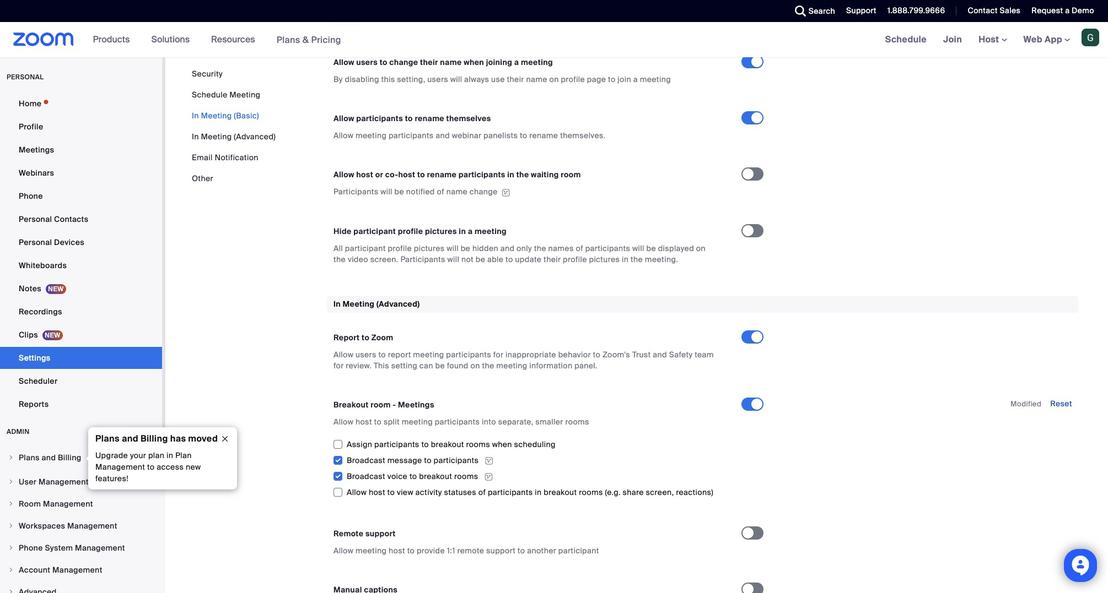 Task type: locate. For each thing, give the bounding box(es) containing it.
2 right image from the top
[[8, 567, 14, 574]]

shown
[[681, 7, 705, 17]]

pictures for in
[[425, 226, 457, 236]]

allow inside group
[[347, 488, 367, 498]]

1 horizontal spatial or
[[586, 7, 594, 17]]

all
[[334, 243, 343, 253]]

0 vertical spatial support
[[366, 529, 396, 539]]

1 horizontal spatial for
[[493, 350, 504, 360]]

and inside allow users to report meeting participants for inappropriate behavior to zoom's trust and safety team for review. this setting can be found on the meeting information panel.
[[653, 350, 667, 360]]

host for split
[[356, 417, 372, 427]]

to left join on the right of the page
[[608, 75, 616, 85]]

or
[[586, 7, 594, 17], [375, 170, 383, 180]]

meeting up '(basic)'
[[229, 90, 260, 100]]

meetings navigation
[[877, 22, 1108, 58]]

home
[[19, 99, 42, 109]]

their up setting,
[[420, 58, 438, 67]]

1 horizontal spatial this
[[381, 75, 395, 85]]

to left split
[[374, 417, 382, 427]]

0 vertical spatial in
[[192, 111, 199, 121]]

right image
[[8, 455, 14, 461], [8, 567, 14, 574], [8, 589, 14, 594]]

participants inside application
[[334, 187, 378, 197]]

in meeting (basic)
[[192, 111, 259, 121]]

2 vertical spatial users
[[356, 350, 376, 360]]

meetings right -
[[398, 400, 434, 410]]

personal devices link
[[0, 232, 162, 254]]

right image inside room management menu item
[[8, 501, 14, 508]]

1 vertical spatial support
[[486, 546, 516, 556]]

broadcast down "assign"
[[347, 456, 385, 466]]

breakout down allow host to split meeting participants into separate, smaller rooms
[[431, 440, 464, 450]]

1 horizontal spatial plans
[[95, 433, 120, 445]]

1 vertical spatial participants
[[400, 254, 445, 264]]

2 broadcast from the top
[[347, 472, 385, 482]]

2 vertical spatial pictures
[[589, 254, 620, 264]]

in up report on the bottom left of page
[[334, 299, 341, 309]]

be right can
[[435, 361, 445, 371]]

and up able at the top left of the page
[[500, 243, 515, 253]]

management inside user management menu item
[[39, 477, 89, 487]]

1 horizontal spatial participants
[[400, 254, 445, 264]]

support version for broadcast voice to breakout rooms image
[[481, 473, 497, 483]]

0 horizontal spatial billing
[[58, 453, 81, 463]]

0 vertical spatial room
[[561, 170, 581, 180]]

when inside group
[[492, 440, 512, 450]]

personal contacts
[[19, 214, 88, 224]]

exchange)
[[596, 7, 635, 17]]

name left "joining"
[[440, 58, 462, 67]]

3 right image from the top
[[8, 523, 14, 530]]

1 vertical spatial meetings
[[398, 400, 434, 410]]

profile
[[561, 75, 585, 85], [398, 226, 423, 236], [388, 243, 412, 253], [563, 254, 587, 264]]

room inside in meeting (advanced) element
[[371, 400, 391, 410]]

management inside workspaces management menu item
[[67, 522, 117, 531]]

1 horizontal spatial meetings
[[398, 400, 434, 410]]

allow users to change their name when joining a meeting
[[334, 58, 553, 67]]

management inside the account management menu item
[[52, 566, 102, 576]]

demo
[[1072, 6, 1094, 15]]

in
[[507, 170, 514, 180], [459, 226, 466, 236], [622, 254, 629, 264], [166, 451, 173, 461], [535, 488, 542, 498]]

web app
[[1024, 34, 1062, 45]]

breakout
[[334, 400, 369, 410]]

change up setting,
[[389, 58, 418, 67]]

schedule meeting
[[192, 90, 260, 100]]

on right displayed
[[696, 243, 706, 253]]

management for account management
[[52, 566, 102, 576]]

management down workspaces management menu item
[[75, 544, 125, 554]]

participant inside all participant profile pictures will be hidden and only the names of participants will be displayed on the video screen. participants will not be able to update their profile pictures in the meeting.
[[345, 243, 386, 253]]

2 vertical spatial participant
[[558, 546, 599, 556]]

plans inside 'product information' navigation
[[277, 34, 300, 45]]

0 horizontal spatial plans
[[19, 453, 40, 463]]

host inside group
[[369, 488, 385, 498]]

rename left themselves.
[[529, 131, 558, 141]]

by
[[334, 75, 343, 85]]

1 horizontal spatial (advanced)
[[377, 299, 420, 309]]

plans inside tooltip
[[95, 433, 120, 445]]

and inside menu item
[[42, 453, 56, 463]]

in left meeting.
[[622, 254, 629, 264]]

2 personal from the top
[[19, 238, 52, 248]]

participants
[[334, 187, 378, 197], [400, 254, 445, 264]]

1 vertical spatial when
[[492, 440, 512, 450]]

0 horizontal spatial room
[[371, 400, 391, 410]]

and up your
[[122, 433, 138, 445]]

management for user management
[[39, 477, 89, 487]]

meetings up 'webinars'
[[19, 145, 54, 155]]

broadcast message to participants application
[[333, 453, 742, 469]]

upgrade
[[95, 451, 128, 461]]

1 vertical spatial broadcast
[[347, 472, 385, 482]]

to right able at the top left of the page
[[506, 254, 513, 264]]

rooms up statuses in the bottom left of the page
[[454, 472, 478, 482]]

0 vertical spatial phone
[[19, 191, 43, 201]]

personal for personal devices
[[19, 238, 52, 248]]

management inside room management menu item
[[43, 500, 93, 509]]

message
[[387, 456, 422, 466]]

1 broadcast from the top
[[347, 456, 385, 466]]

0 vertical spatial personal
[[19, 214, 52, 224]]

banner
[[0, 22, 1108, 58]]

of right names
[[576, 243, 583, 253]]

in meeting (advanced) up notification
[[192, 132, 276, 142]]

has
[[170, 433, 186, 445]]

support link
[[838, 0, 879, 22], [846, 6, 877, 15]]

2 vertical spatial breakout
[[544, 488, 577, 498]]

1 vertical spatial (e.g.
[[605, 488, 621, 498]]

(advanced)
[[234, 132, 276, 142], [377, 299, 420, 309]]

meeting for in meeting (basic) link
[[201, 111, 232, 121]]

be right also
[[669, 7, 679, 17]]

1 phone from the top
[[19, 191, 43, 201]]

1.888.799.9666
[[888, 6, 945, 15]]

right image left workspaces
[[8, 523, 14, 530]]

users down allow users to change their name when joining a meeting
[[427, 75, 448, 85]]

to inside broadcast voice to breakout rooms application
[[410, 472, 417, 482]]

assign participants to breakout rooms when scheduling
[[347, 440, 556, 450]]

page
[[587, 75, 606, 85]]

use
[[491, 75, 505, 85]]

in up access
[[166, 451, 173, 461]]

broadcast voice to breakout rooms
[[347, 472, 478, 482]]

3 right image from the top
[[8, 589, 14, 594]]

plans & pricing
[[277, 34, 341, 45]]

0 vertical spatial participant
[[353, 226, 396, 236]]

meetings inside personal menu menu
[[19, 145, 54, 155]]

phone up account
[[19, 544, 43, 554]]

1 vertical spatial room
[[371, 400, 391, 410]]

a
[[1065, 6, 1070, 15], [514, 58, 519, 67], [633, 75, 638, 85], [468, 226, 473, 236]]

1 right image from the top
[[8, 479, 14, 486]]

users for report
[[356, 350, 376, 360]]

to left view
[[387, 488, 395, 498]]

displayed
[[658, 243, 694, 253]]

to
[[385, 7, 392, 17], [380, 58, 387, 67], [608, 75, 616, 85], [405, 114, 413, 124], [520, 131, 527, 141], [417, 170, 425, 180], [506, 254, 513, 264], [362, 333, 369, 343], [378, 350, 386, 360], [593, 350, 600, 360], [374, 417, 382, 427], [421, 440, 429, 450], [424, 456, 432, 466], [147, 463, 155, 472], [410, 472, 417, 482], [387, 488, 395, 498], [407, 546, 415, 556], [518, 546, 525, 556]]

name inside participants will be notified of name change application
[[446, 187, 468, 197]]

1 horizontal spatial in meeting (advanced)
[[334, 299, 420, 309]]

billing
[[141, 433, 168, 445], [58, 453, 81, 463]]

group
[[333, 437, 742, 501]]

this left setting,
[[381, 75, 395, 85]]

2 right image from the top
[[8, 501, 14, 508]]

2 phone from the top
[[19, 544, 43, 554]]

admin menu menu
[[0, 448, 162, 594]]

participants down assign participants to breakout rooms when scheduling
[[434, 456, 479, 466]]

plans inside menu item
[[19, 453, 40, 463]]

in meeting (advanced)
[[192, 132, 276, 142], [334, 299, 420, 309]]

meetings inside in meeting (advanced) element
[[398, 400, 434, 410]]

management
[[95, 463, 145, 472], [39, 477, 89, 487], [43, 500, 93, 509], [67, 522, 117, 531], [75, 544, 125, 554], [52, 566, 102, 576]]

right image inside workspaces management menu item
[[8, 523, 14, 530]]

2 vertical spatial of
[[478, 488, 486, 498]]

0 horizontal spatial (e.g.
[[503, 7, 519, 17]]

2 horizontal spatial plans
[[277, 34, 300, 45]]

broadcast
[[347, 456, 385, 466], [347, 472, 385, 482]]

change
[[389, 58, 418, 67], [470, 187, 498, 197]]

in inside upgrade your plan in plan management to access new features!
[[166, 451, 173, 461]]

a right join on the right of the page
[[633, 75, 638, 85]]

participant up the screen.
[[353, 226, 396, 236]]

invited
[[358, 7, 383, 17]]

hide
[[334, 226, 352, 236]]

1 horizontal spatial room
[[561, 170, 581, 180]]

(e.g. inside users invited to meetings on other platforms (e.g. google, outlook, or exchange) will also be shown on this list
[[503, 7, 519, 17]]

broadcast message to participants
[[347, 456, 479, 466]]

1 vertical spatial personal
[[19, 238, 52, 248]]

plan
[[175, 451, 192, 461]]

2 horizontal spatial their
[[544, 254, 561, 264]]

allow for allow users to report meeting participants for inappropriate behavior to zoom's trust and safety team for review. this setting can be found on the meeting information panel.
[[334, 350, 354, 360]]

0 horizontal spatial of
[[437, 187, 444, 197]]

right image inside phone system management menu item
[[8, 545, 14, 552]]

1 vertical spatial (advanced)
[[377, 299, 420, 309]]

profile picture image
[[1082, 29, 1099, 46]]

management up "workspaces management"
[[43, 500, 93, 509]]

to inside upgrade your plan in plan management to access new features!
[[147, 463, 155, 472]]

clips
[[19, 330, 38, 340]]

0 vertical spatial for
[[493, 350, 504, 360]]

0 vertical spatial or
[[586, 7, 594, 17]]

and right 'trust'
[[653, 350, 667, 360]]

the up participants will be notified of name change application
[[516, 170, 529, 180]]

0 vertical spatial their
[[420, 58, 438, 67]]

breakout inside application
[[419, 472, 452, 482]]

2 vertical spatial their
[[544, 254, 561, 264]]

1 vertical spatial of
[[576, 243, 583, 253]]

activity
[[415, 488, 442, 498]]

0 vertical spatial when
[[464, 58, 484, 67]]

0 vertical spatial change
[[389, 58, 418, 67]]

4 right image from the top
[[8, 545, 14, 552]]

this down users
[[334, 18, 347, 28]]

(e.g. left share
[[605, 488, 621, 498]]

themselves
[[446, 114, 491, 124]]

1 vertical spatial pictures
[[414, 243, 445, 253]]

allow host to view activity statuses of participants in breakout rooms (e.g. share screen, reactions)
[[347, 488, 713, 498]]

sales
[[1000, 6, 1021, 15]]

right image inside user management menu item
[[8, 479, 14, 486]]

will
[[637, 7, 649, 17], [450, 75, 462, 85], [381, 187, 392, 197], [447, 243, 459, 253], [632, 243, 644, 253], [447, 254, 459, 264]]

account management menu item
[[0, 560, 162, 581]]

to right panelists
[[520, 131, 527, 141]]

be inside application
[[395, 187, 404, 197]]

1 vertical spatial change
[[470, 187, 498, 197]]

billing inside menu item
[[58, 453, 81, 463]]

name right use
[[526, 75, 547, 85]]

schedule
[[885, 34, 927, 45], [192, 90, 227, 100]]

pricing
[[311, 34, 341, 45]]

will inside application
[[381, 187, 392, 197]]

plans left &
[[277, 34, 300, 45]]

phone down 'webinars'
[[19, 191, 43, 201]]

account
[[19, 566, 50, 576]]

devices
[[54, 238, 84, 248]]

2 vertical spatial right image
[[8, 589, 14, 594]]

billing up "plan"
[[141, 433, 168, 445]]

in meeting (advanced) link
[[192, 132, 276, 142]]

1 horizontal spatial billing
[[141, 433, 168, 445]]

remote support
[[334, 529, 396, 539]]

or left co-
[[375, 170, 383, 180]]

0 horizontal spatial schedule
[[192, 90, 227, 100]]

the right found
[[482, 361, 494, 371]]

0 vertical spatial pictures
[[425, 226, 457, 236]]

participants inside allow users to report meeting participants for inappropriate behavior to zoom's trust and safety team for review. this setting can be found on the meeting information panel.
[[446, 350, 491, 360]]

to inside users invited to meetings on other platforms (e.g. google, outlook, or exchange) will also be shown on this list
[[385, 7, 392, 17]]

change inside participants will be notified of name change application
[[470, 187, 498, 197]]

1 right image from the top
[[8, 455, 14, 461]]

personal up personal devices
[[19, 214, 52, 224]]

right image
[[8, 479, 14, 486], [8, 501, 14, 508], [8, 523, 14, 530], [8, 545, 14, 552]]

participants up found
[[446, 350, 491, 360]]

right image for workspaces management
[[8, 523, 14, 530]]

2 vertical spatial plans
[[19, 453, 40, 463]]

will inside users invited to meetings on other platforms (e.g. google, outlook, or exchange) will also be shown on this list
[[637, 7, 649, 17]]

allow host to split meeting participants into separate, smaller rooms
[[334, 417, 589, 427]]

menu item
[[0, 582, 162, 594]]

settings
[[19, 353, 50, 363]]

0 horizontal spatial when
[[464, 58, 484, 67]]

1 vertical spatial plans
[[95, 433, 120, 445]]

rename up notified
[[427, 170, 457, 180]]

0 horizontal spatial participants
[[334, 187, 378, 197]]

room left -
[[371, 400, 391, 410]]

allow for allow meeting host to provide 1:1 remote support to another participant
[[334, 546, 354, 556]]

schedule meeting link
[[192, 90, 260, 100]]

1 vertical spatial schedule
[[192, 90, 227, 100]]

management inside phone system management menu item
[[75, 544, 125, 554]]

in down schedule meeting link
[[192, 111, 199, 121]]

user management menu item
[[0, 472, 162, 493]]

right image left "system"
[[8, 545, 14, 552]]

allow meeting host to provide 1:1 remote support to another participant
[[334, 546, 599, 556]]

0 vertical spatial in meeting (advanced)
[[192, 132, 276, 142]]

users inside allow users to report meeting participants for inappropriate behavior to zoom's trust and safety team for review. this setting can be found on the meeting information panel.
[[356, 350, 376, 360]]

0 vertical spatial of
[[437, 187, 444, 197]]

0 vertical spatial users
[[356, 58, 378, 67]]

their inside all participant profile pictures will be hidden and only the names of participants will be displayed on the video screen. participants will not be able to update their profile pictures in the meeting.
[[544, 254, 561, 264]]

right image inside the account management menu item
[[8, 567, 14, 574]]

menu bar
[[192, 68, 276, 184]]

1 vertical spatial breakout
[[419, 472, 452, 482]]

0 horizontal spatial their
[[420, 58, 438, 67]]

1 horizontal spatial change
[[470, 187, 498, 197]]

notified
[[406, 187, 435, 197]]

1 horizontal spatial when
[[492, 440, 512, 450]]

the inside allow users to report meeting participants for inappropriate behavior to zoom's trust and safety team for review. this setting can be found on the meeting information panel.
[[482, 361, 494, 371]]

separate,
[[498, 417, 533, 427]]

users for change
[[356, 58, 378, 67]]

broadcast left voice
[[347, 472, 385, 482]]

1 vertical spatial participant
[[345, 243, 386, 253]]

0 horizontal spatial meetings
[[19, 145, 54, 155]]

pictures for will
[[414, 243, 445, 253]]

or right 'outlook,'
[[586, 7, 594, 17]]

1 personal from the top
[[19, 214, 52, 224]]

billing up user management menu item
[[58, 453, 81, 463]]

support version for broadcast message to participants image
[[481, 457, 497, 467]]

right image inside plans and billing menu item
[[8, 455, 14, 461]]

(advanced) down '(basic)'
[[234, 132, 276, 142]]

participant up 'video'
[[345, 243, 386, 253]]

by disabling this setting, users will always use their name on profile page to join a meeting
[[334, 75, 671, 85]]

their
[[420, 58, 438, 67], [507, 75, 524, 85], [544, 254, 561, 264]]

1 vertical spatial rename
[[529, 131, 558, 141]]

allow for allow host to view activity statuses of participants in breakout rooms (e.g. share screen, reactions)
[[347, 488, 367, 498]]

broadcast for broadcast message to participants
[[347, 456, 385, 466]]

plans up the user
[[19, 453, 40, 463]]

0 vertical spatial breakout
[[431, 440, 464, 450]]

1 vertical spatial right image
[[8, 567, 14, 574]]

to right voice
[[410, 472, 417, 482]]

1 vertical spatial billing
[[58, 453, 81, 463]]

products button
[[93, 22, 135, 57]]

billing inside tooltip
[[141, 433, 168, 445]]

review.
[[346, 361, 372, 371]]

schedule inside "link"
[[885, 34, 927, 45]]

management down room management menu item
[[67, 522, 117, 531]]

schedule for schedule meeting
[[192, 90, 227, 100]]

of inside group
[[478, 488, 486, 498]]

allow users to report meeting participants for inappropriate behavior to zoom's trust and safety team for review. this setting can be found on the meeting information panel.
[[334, 350, 714, 371]]

0 vertical spatial (e.g.
[[503, 7, 519, 17]]

0 vertical spatial this
[[334, 18, 347, 28]]

(e.g. left google,
[[503, 7, 519, 17]]

1 vertical spatial or
[[375, 170, 383, 180]]

phone inside phone 'link'
[[19, 191, 43, 201]]

name for change
[[446, 187, 468, 197]]

other
[[192, 174, 213, 184]]

google,
[[521, 7, 551, 17]]

2 horizontal spatial of
[[576, 243, 583, 253]]

1 vertical spatial this
[[381, 75, 395, 85]]

in up not
[[459, 226, 466, 236]]

inappropriate
[[506, 350, 556, 360]]

right image left the user
[[8, 479, 14, 486]]

will down co-
[[381, 187, 392, 197]]

allow for allow host to split meeting participants into separate, smaller rooms
[[334, 417, 354, 427]]

broadcast inside broadcast voice to breakout rooms application
[[347, 472, 385, 482]]

breakout
[[431, 440, 464, 450], [419, 472, 452, 482], [544, 488, 577, 498]]

co-
[[385, 170, 398, 180]]

1 vertical spatial in
[[192, 132, 199, 142]]

0 horizontal spatial this
[[334, 18, 347, 28]]

participant inside in meeting (advanced) element
[[558, 546, 599, 556]]

be inside users invited to meetings on other platforms (e.g. google, outlook, or exchange) will also be shown on this list
[[669, 7, 679, 17]]

be inside allow users to report meeting participants for inappropriate behavior to zoom's trust and safety team for review. this setting can be found on the meeting information panel.
[[435, 361, 445, 371]]

0 vertical spatial name
[[440, 58, 462, 67]]

name down the "allow host or co-host to rename participants in the waiting room"
[[446, 187, 468, 197]]

host for view
[[369, 488, 385, 498]]

1 horizontal spatial their
[[507, 75, 524, 85]]

1 vertical spatial in meeting (advanced)
[[334, 299, 420, 309]]

personal devices
[[19, 238, 84, 248]]

zoom logo image
[[13, 33, 74, 46]]

phone inside phone system management menu item
[[19, 544, 43, 554]]

right image for account
[[8, 567, 14, 574]]

participants down disabling
[[356, 114, 403, 124]]

group containing assign participants to breakout rooms when scheduling
[[333, 437, 742, 501]]

0 vertical spatial right image
[[8, 455, 14, 461]]

0 vertical spatial plans
[[277, 34, 300, 45]]

support right remote
[[486, 546, 516, 556]]

allow inside allow users to report meeting participants for inappropriate behavior to zoom's trust and safety team for review. this setting can be found on the meeting information panel.
[[334, 350, 354, 360]]

to up broadcast voice to breakout rooms
[[424, 456, 432, 466]]

their right use
[[507, 75, 524, 85]]

on
[[432, 7, 441, 17], [707, 7, 717, 17], [549, 75, 559, 85], [696, 243, 706, 253], [471, 361, 480, 371]]

0 horizontal spatial (advanced)
[[234, 132, 276, 142]]

resources
[[211, 34, 255, 45]]

2 vertical spatial name
[[446, 187, 468, 197]]

plans & pricing link
[[277, 34, 341, 45], [277, 34, 341, 45]]

room
[[561, 170, 581, 180], [371, 400, 391, 410]]

room management
[[19, 500, 93, 509]]

will left displayed
[[632, 243, 644, 253]]

broadcast inside the broadcast message to participants application
[[347, 456, 385, 466]]

smaller
[[535, 417, 563, 427]]

0 vertical spatial billing
[[141, 433, 168, 445]]

0 vertical spatial meetings
[[19, 145, 54, 155]]

0 vertical spatial participants
[[334, 187, 378, 197]]

scheduling
[[514, 440, 556, 450]]

1 horizontal spatial schedule
[[885, 34, 927, 45]]

plans up upgrade
[[95, 433, 120, 445]]

1 vertical spatial phone
[[19, 544, 43, 554]]

meeting up email notification link
[[201, 132, 232, 142]]

trust
[[632, 350, 651, 360]]

pictures
[[425, 226, 457, 236], [414, 243, 445, 253], [589, 254, 620, 264]]

0 vertical spatial schedule
[[885, 34, 927, 45]]

another
[[527, 546, 556, 556]]

1 horizontal spatial of
[[478, 488, 486, 498]]

to left zoom
[[362, 333, 369, 343]]

in for in meeting (advanced) link
[[192, 132, 199, 142]]

menu bar containing security
[[192, 68, 276, 184]]



Task type: vqa. For each thing, say whether or not it's contained in the screenshot.
name to the middle
yes



Task type: describe. For each thing, give the bounding box(es) containing it.
profile link
[[0, 116, 162, 138]]

to inside the broadcast message to participants application
[[424, 456, 432, 466]]

only
[[517, 243, 532, 253]]

security link
[[192, 69, 223, 79]]

and inside all participant profile pictures will be hidden and only the names of participants will be displayed on the video screen. participants will not be able to update their profile pictures in the meeting.
[[500, 243, 515, 253]]

screen,
[[646, 488, 674, 498]]

right image for user management
[[8, 479, 14, 486]]

meeting up report to zoom
[[343, 299, 375, 309]]

allow for allow users to change their name when joining a meeting
[[334, 58, 354, 67]]

in inside group
[[535, 488, 542, 498]]

search
[[809, 6, 835, 16]]

allow participants to rename themselves
[[334, 114, 491, 124]]

participants down allow participants to rename themselves
[[389, 131, 434, 141]]

host up participants will be notified of name change
[[398, 170, 415, 180]]

will left not
[[447, 254, 459, 264]]

breakout room - meetings
[[334, 400, 434, 410]]

participants up support version for allow host or co-host to rename participants in the waiting room icon
[[459, 170, 505, 180]]

broadcast voice to breakout rooms application
[[333, 469, 742, 485]]

room management menu item
[[0, 494, 162, 515]]

other link
[[192, 174, 213, 184]]

on left 'other'
[[432, 7, 441, 17]]

billing for plans and billing has moved
[[141, 433, 168, 445]]

video
[[348, 254, 368, 264]]

breakout for voice
[[419, 472, 452, 482]]

management for workspaces management
[[67, 522, 117, 531]]

in inside all participant profile pictures will be hidden and only the names of participants will be displayed on the video screen. participants will not be able to update their profile pictures in the meeting.
[[622, 254, 629, 264]]

phone system management menu item
[[0, 538, 162, 559]]

reactions)
[[676, 488, 713, 498]]

zoom's
[[603, 350, 630, 360]]

meeting up co-
[[356, 131, 387, 141]]

participant for hide
[[353, 226, 396, 236]]

team
[[695, 350, 714, 360]]

be up meeting.
[[646, 243, 656, 253]]

request
[[1032, 6, 1063, 15]]

phone for phone
[[19, 191, 43, 201]]

personal contacts link
[[0, 208, 162, 230]]

on inside allow users to report meeting participants for inappropriate behavior to zoom's trust and safety team for review. this setting can be found on the meeting information panel.
[[471, 361, 480, 371]]

plans and billing
[[19, 453, 81, 463]]

1.888.799.9666 button up schedule "link"
[[888, 6, 945, 15]]

right image for room management
[[8, 501, 14, 508]]

participants up message
[[374, 440, 419, 450]]

participants up assign participants to breakout rooms when scheduling
[[435, 417, 480, 427]]

rooms inside application
[[454, 472, 478, 482]]

management inside upgrade your plan in plan management to access new features!
[[95, 463, 145, 472]]

user
[[19, 477, 37, 487]]

will left always
[[450, 75, 462, 85]]

reports
[[19, 400, 49, 410]]

whiteboards
[[19, 261, 67, 271]]

(e.g. inside group
[[605, 488, 621, 498]]

of inside application
[[437, 187, 444, 197]]

to left provide
[[407, 546, 415, 556]]

0 vertical spatial rename
[[415, 114, 444, 124]]

meeting down remote support
[[356, 546, 387, 556]]

schedule for schedule
[[885, 34, 927, 45]]

plans and billing has moved tooltip
[[85, 428, 237, 490]]

right image for phone system management
[[8, 545, 14, 552]]

product information navigation
[[85, 22, 349, 58]]

a right "joining"
[[514, 58, 519, 67]]

webinars link
[[0, 162, 162, 184]]

this
[[374, 361, 389, 371]]

right image for plans
[[8, 455, 14, 461]]

to up notified
[[417, 170, 425, 180]]

host left provide
[[389, 546, 405, 556]]

phone system management
[[19, 544, 125, 554]]

and inside tooltip
[[122, 433, 138, 445]]

will left hidden
[[447, 243, 459, 253]]

personal menu menu
[[0, 93, 162, 417]]

workspaces management menu item
[[0, 516, 162, 537]]

or inside users invited to meetings on other platforms (e.g. google, outlook, or exchange) will also be shown on this list
[[586, 7, 594, 17]]

management for room management
[[43, 500, 93, 509]]

0 horizontal spatial in meeting (advanced)
[[192, 132, 276, 142]]

and left webinar
[[436, 131, 450, 141]]

to inside all participant profile pictures will be hidden and only the names of participants will be displayed on the video screen. participants will not be able to update their profile pictures in the meeting.
[[506, 254, 513, 264]]

meeting.
[[645, 254, 678, 264]]

update
[[515, 254, 542, 264]]

1 vertical spatial name
[[526, 75, 547, 85]]

close image
[[216, 434, 234, 444]]

allow host or co-host to rename participants in the waiting room
[[334, 170, 581, 180]]

phone for phone system management
[[19, 544, 43, 554]]

rooms right smaller
[[565, 417, 589, 427]]

webinar
[[452, 131, 482, 141]]

1.888.799.9666 button up join
[[879, 0, 948, 22]]

in meeting (advanced) element
[[327, 296, 1079, 594]]

a left the demo
[[1065, 6, 1070, 15]]

remote
[[457, 546, 484, 556]]

to down invited
[[380, 58, 387, 67]]

notes
[[19, 284, 41, 294]]

in up support version for allow host or co-host to rename participants in the waiting room icon
[[507, 170, 514, 180]]

allow for allow host or co-host to rename participants in the waiting room
[[334, 170, 354, 180]]

into
[[482, 417, 496, 427]]

0 vertical spatial (advanced)
[[234, 132, 276, 142]]

provide
[[417, 546, 445, 556]]

recordings link
[[0, 301, 162, 323]]

be down hidden
[[476, 254, 485, 264]]

meetings
[[394, 7, 430, 17]]

in for in meeting (basic) link
[[192, 111, 199, 121]]

disabling
[[345, 75, 379, 85]]

support version for allow host or co-host to rename participants in the waiting room image
[[500, 189, 511, 197]]

meeting for schedule meeting link
[[229, 90, 260, 100]]

1 vertical spatial for
[[334, 361, 344, 371]]

join
[[618, 75, 631, 85]]

0 horizontal spatial change
[[389, 58, 418, 67]]

phone link
[[0, 185, 162, 207]]

modified
[[1011, 400, 1042, 409]]

panelists
[[484, 131, 518, 141]]

plans for plans and billing has moved
[[95, 433, 120, 445]]

web
[[1024, 34, 1043, 45]]

on left page
[[549, 75, 559, 85]]

be up not
[[461, 243, 470, 253]]

join
[[943, 34, 962, 45]]

joining
[[486, 58, 512, 67]]

participant for all
[[345, 243, 386, 253]]

on right shown
[[707, 7, 717, 17]]

to up broadcast message to participants
[[421, 440, 429, 450]]

support
[[846, 6, 877, 15]]

rooms left share
[[579, 488, 603, 498]]

on inside all participant profile pictures will be hidden and only the names of participants will be displayed on the video screen. participants will not be able to update their profile pictures in the meeting.
[[696, 243, 706, 253]]

to left another
[[518, 546, 525, 556]]

able
[[487, 254, 504, 264]]

moved
[[188, 433, 218, 445]]

contact
[[968, 6, 998, 15]]

report to zoom
[[334, 333, 393, 343]]

plans and billing menu item
[[0, 448, 162, 471]]

to down setting,
[[405, 114, 413, 124]]

participants down support version for broadcast voice to breakout rooms icon in the bottom of the page
[[488, 488, 533, 498]]

plans for plans & pricing
[[277, 34, 300, 45]]

panel.
[[575, 361, 598, 371]]

your
[[130, 451, 146, 461]]

meeting for in meeting (advanced) link
[[201, 132, 232, 142]]

names
[[548, 243, 574, 253]]

solutions
[[151, 34, 190, 45]]

0 horizontal spatial or
[[375, 170, 383, 180]]

can
[[419, 361, 433, 371]]

1 vertical spatial their
[[507, 75, 524, 85]]

of inside all participant profile pictures will be hidden and only the names of participants will be displayed on the video screen. participants will not be able to update their profile pictures in the meeting.
[[576, 243, 583, 253]]

account management
[[19, 566, 102, 576]]

1 horizontal spatial support
[[486, 546, 516, 556]]

split
[[384, 417, 400, 427]]

meeting up can
[[413, 350, 444, 360]]

breakout for participants
[[431, 440, 464, 450]]

not
[[461, 254, 474, 264]]

this inside users invited to meetings on other platforms (e.g. google, outlook, or exchange) will also be shown on this list
[[334, 18, 347, 28]]

report
[[388, 350, 411, 360]]

(advanced) inside in meeting (advanced) element
[[377, 299, 420, 309]]

2 vertical spatial rename
[[427, 170, 457, 180]]

1:1
[[447, 546, 455, 556]]

to up this
[[378, 350, 386, 360]]

0 horizontal spatial support
[[366, 529, 396, 539]]

platforms
[[465, 7, 501, 17]]

in meeting (basic) link
[[192, 111, 259, 121]]

email
[[192, 153, 213, 163]]

2 vertical spatial in
[[334, 299, 341, 309]]

to up panel.
[[593, 350, 600, 360]]

-
[[393, 400, 396, 410]]

list
[[349, 18, 361, 28]]

other
[[443, 7, 463, 17]]

the right only
[[534, 243, 546, 253]]

banner containing products
[[0, 22, 1108, 58]]

workspaces management
[[19, 522, 117, 531]]

clips link
[[0, 324, 162, 346]]

meeting right "joining"
[[521, 58, 553, 67]]

personal for personal contacts
[[19, 214, 52, 224]]

reports link
[[0, 394, 162, 416]]

allow for allow participants to rename themselves
[[334, 114, 354, 124]]

host for co-
[[356, 170, 373, 180]]

rooms up support version for broadcast message to participants icon
[[466, 440, 490, 450]]

voice
[[387, 472, 408, 482]]

broadcast for broadcast voice to breakout rooms
[[347, 472, 385, 482]]

meeting right split
[[402, 417, 433, 427]]

setting,
[[397, 75, 425, 85]]

meeting right join on the right of the page
[[640, 75, 671, 85]]

meeting down inappropriate
[[496, 361, 527, 371]]

meeting up hidden
[[475, 226, 507, 236]]

safety
[[669, 350, 693, 360]]

products
[[93, 34, 130, 45]]

the left meeting.
[[631, 254, 643, 264]]

participants will be notified of name change application
[[334, 187, 719, 198]]

resources button
[[211, 22, 260, 57]]

the down all
[[334, 254, 346, 264]]

plans and billing has moved
[[95, 433, 218, 445]]

name for when
[[440, 58, 462, 67]]

participants inside application
[[434, 456, 479, 466]]

whiteboards link
[[0, 255, 162, 277]]

contact sales
[[968, 6, 1021, 15]]

(basic)
[[234, 111, 259, 121]]

information
[[529, 361, 573, 371]]

billing for plans and billing
[[58, 453, 81, 463]]

waiting
[[531, 170, 559, 180]]

a up hidden
[[468, 226, 473, 236]]

users
[[334, 7, 356, 17]]

participants inside all participant profile pictures will be hidden and only the names of participants will be displayed on the video screen. participants will not be able to update their profile pictures in the meeting.
[[400, 254, 445, 264]]

participants inside all participant profile pictures will be hidden and only the names of participants will be displayed on the video screen. participants will not be able to update their profile pictures in the meeting.
[[585, 243, 630, 253]]

found
[[447, 361, 468, 371]]

group inside in meeting (advanced) element
[[333, 437, 742, 501]]

solutions button
[[151, 22, 195, 57]]

1 vertical spatial users
[[427, 75, 448, 85]]

remote
[[334, 529, 364, 539]]

security
[[192, 69, 223, 79]]

search button
[[787, 0, 838, 22]]

allow for allow meeting participants and webinar panelists to rename themselves.
[[334, 131, 354, 141]]

contacts
[[54, 214, 88, 224]]

new
[[186, 463, 201, 472]]

plans for plans and billing
[[19, 453, 40, 463]]

notes link
[[0, 278, 162, 300]]



